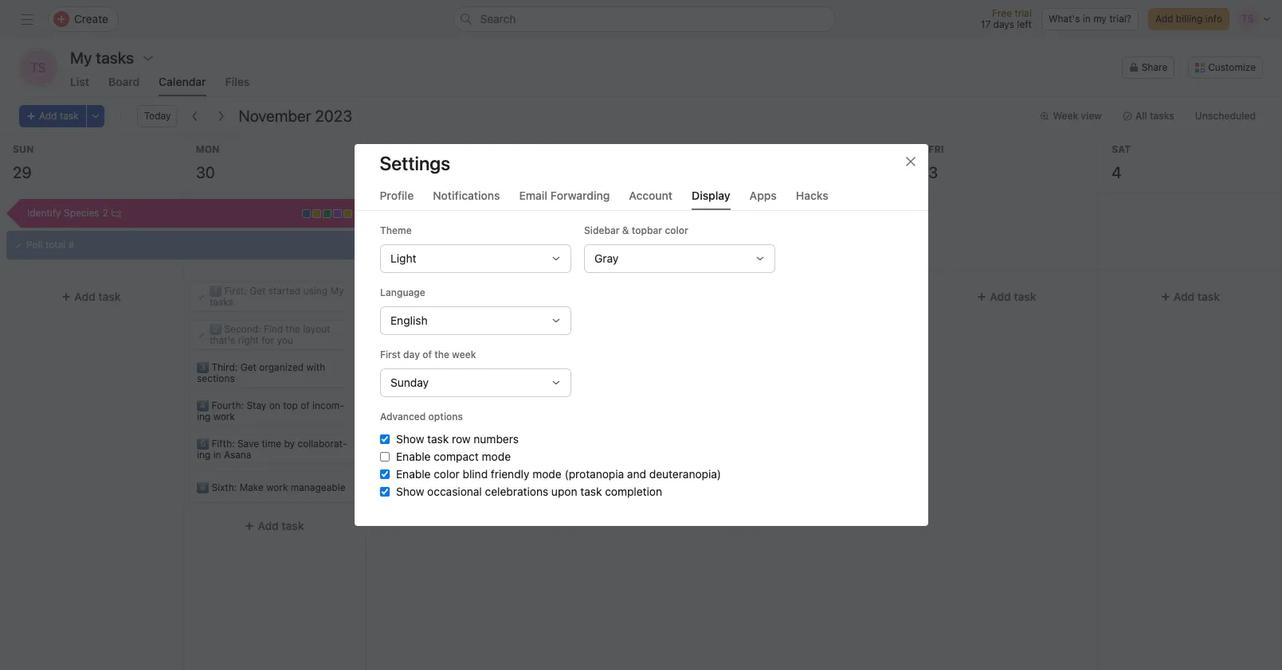 Task type: locate. For each thing, give the bounding box(es) containing it.
stay
[[246, 400, 266, 412]]

0 vertical spatial in
[[1083, 13, 1091, 25]]

identify species
[[27, 207, 99, 219]]

1 horizontal spatial the
[[434, 349, 449, 361]]

account button
[[629, 189, 673, 210]]

mode up the upon
[[532, 468, 561, 481]]

on
[[269, 400, 280, 412]]

tue
[[379, 143, 399, 155]]

get inside 3️⃣ third: get organized with sections
[[240, 362, 256, 374]]

enable right enable compact mode option
[[396, 450, 430, 464]]

in
[[1083, 13, 1091, 25], [213, 449, 221, 461]]

enable
[[396, 450, 430, 464], [396, 468, 430, 481]]

get inside 1️⃣ first: get started using my tasks
[[249, 285, 266, 297]]

day
[[403, 349, 419, 361]]

display button
[[692, 189, 730, 210]]

friendly
[[490, 468, 529, 481]]

tasks
[[209, 296, 233, 308]]

1 vertical spatial show
[[396, 485, 424, 499]]

first:
[[224, 285, 247, 297]]

show right show occasional celebrations upon task completion checkbox
[[396, 485, 424, 499]]

profile button
[[380, 189, 414, 210]]

fifth:
[[211, 438, 235, 450]]

Enable color blind friendly mode (protanopia and deuteranopia) checkbox
[[380, 470, 389, 480]]

0 horizontal spatial of
[[300, 400, 310, 412]]

1 vertical spatial get
[[240, 362, 256, 374]]

3️⃣ third: get organized with sections
[[197, 362, 325, 385]]

5️⃣ fifth: save time by collaborating in asana
[[197, 438, 347, 461]]

in inside the 5️⃣ fifth: save time by collaborating in asana
[[213, 449, 221, 461]]

files
[[225, 75, 250, 88]]

1️⃣
[[209, 285, 221, 297]]

display
[[692, 189, 730, 202]]

0 horizontal spatial color
[[433, 468, 459, 481]]

get right first:
[[249, 285, 266, 297]]

1 vertical spatial color
[[433, 468, 459, 481]]

1 vertical spatial in
[[213, 449, 221, 461]]

add
[[1155, 13, 1173, 25], [39, 110, 57, 122], [74, 290, 95, 304], [990, 290, 1011, 304], [1174, 290, 1195, 304], [441, 328, 462, 342], [257, 520, 279, 533]]

the
[[286, 323, 300, 335], [434, 349, 449, 361]]

the right find
[[286, 323, 300, 335]]

mode
[[481, 450, 510, 464], [532, 468, 561, 481]]

occasional
[[427, 485, 482, 499]]

search
[[480, 12, 516, 25]]

of right day
[[422, 349, 431, 361]]

enable right enable color blind friendly mode (protanopia and deuteranopia) checkbox
[[396, 468, 430, 481]]

name
[[449, 291, 473, 303]]

previous week image
[[189, 110, 202, 123]]

0 horizontal spatial in
[[213, 449, 221, 461]]

third:
[[211, 362, 238, 374]]

1 vertical spatial of
[[300, 400, 310, 412]]

0 vertical spatial color
[[664, 225, 688, 237]]

3️⃣
[[197, 362, 209, 374]]

1 vertical spatial enable
[[396, 468, 430, 481]]

enable for enable compact mode
[[396, 450, 430, 464]]

mode down numbers
[[481, 450, 510, 464]]

trial?
[[1109, 13, 1131, 25]]

mon 30
[[196, 143, 219, 182]]

Show task row numbers checkbox
[[380, 435, 389, 445]]

work
[[213, 411, 235, 423], [266, 482, 288, 494]]

task
[[60, 110, 79, 122], [98, 290, 121, 304], [1014, 290, 1036, 304], [1198, 290, 1220, 304], [427, 291, 446, 303], [465, 328, 487, 342], [427, 433, 448, 446], [580, 485, 602, 499], [281, 520, 304, 533]]

account
[[629, 189, 673, 202]]

november
[[239, 107, 311, 125]]

the for layout
[[286, 323, 300, 335]]

color up gray dropdown button
[[664, 225, 688, 237]]

deuteranopia)
[[649, 468, 721, 481]]

calendar
[[159, 75, 206, 88]]

email
[[519, 189, 547, 202]]

wed
[[562, 143, 585, 155]]

first day of the week
[[380, 349, 476, 361]]

work right make
[[266, 482, 288, 494]]

sections
[[197, 373, 235, 385]]

leftcount image
[[111, 209, 121, 218]]

color down enable compact mode
[[433, 468, 459, 481]]

email forwarding button
[[519, 189, 610, 210]]

gray button
[[584, 245, 775, 273]]

sat
[[1112, 143, 1131, 155]]

manageable
[[291, 482, 345, 494]]

1 show from the top
[[396, 433, 424, 446]]

that's
[[209, 335, 235, 347]]

0 vertical spatial get
[[249, 285, 266, 297]]

1 horizontal spatial in
[[1083, 13, 1091, 25]]

by
[[284, 438, 295, 450]]

work right the 4️⃣
[[213, 411, 235, 423]]

1️⃣ first: get started using my tasks
[[209, 285, 344, 308]]

0 horizontal spatial work
[[213, 411, 235, 423]]

0 vertical spatial enable
[[396, 450, 430, 464]]

sidebar
[[584, 225, 619, 237]]

show occasional celebrations upon task completion
[[396, 485, 662, 499]]

fri
[[928, 143, 944, 155]]

1 horizontal spatial work
[[266, 482, 288, 494]]

show for show task row numbers
[[396, 433, 424, 446]]

ts button
[[19, 49, 57, 87]]

0 vertical spatial of
[[422, 349, 431, 361]]

the inside 2️⃣ second: find the layout that's right for you
[[286, 323, 300, 335]]

today button
[[137, 105, 178, 127]]

2
[[102, 207, 108, 219]]

0 horizontal spatial the
[[286, 323, 300, 335]]

sidebar & topbar color
[[584, 225, 688, 237]]

0 vertical spatial show
[[396, 433, 424, 446]]

in left my
[[1083, 13, 1091, 25]]

0 horizontal spatial mode
[[481, 450, 510, 464]]

started
[[268, 285, 300, 297]]

1 vertical spatial mode
[[532, 468, 561, 481]]

show
[[396, 433, 424, 446], [396, 485, 424, 499]]

write a task name
[[393, 291, 473, 303]]

0 vertical spatial the
[[286, 323, 300, 335]]

in inside button
[[1083, 13, 1091, 25]]

0 vertical spatial mode
[[481, 450, 510, 464]]

total
[[45, 239, 66, 251]]

of inside the 4️⃣ fourth: stay on top of incoming work
[[300, 400, 310, 412]]

2 show from the top
[[396, 485, 424, 499]]

1 vertical spatial the
[[434, 349, 449, 361]]

ts
[[30, 61, 46, 75]]

numbers
[[473, 433, 518, 446]]

show down the advanced
[[396, 433, 424, 446]]

share button
[[1122, 57, 1175, 79]]

my
[[1093, 13, 1107, 25]]

poll
[[26, 239, 43, 251]]

get right third: at the bottom
[[240, 362, 256, 374]]

6️⃣
[[197, 482, 209, 494]]

right
[[238, 335, 259, 347]]

the left week
[[434, 349, 449, 361]]

topbar
[[631, 225, 662, 237]]

of right top
[[300, 400, 310, 412]]

in right 5️⃣
[[213, 449, 221, 461]]

1 enable from the top
[[396, 450, 430, 464]]

0 vertical spatial work
[[213, 411, 235, 423]]

get for started
[[249, 285, 266, 297]]

2 enable from the top
[[396, 468, 430, 481]]



Task type: vqa. For each thing, say whether or not it's contained in the screenshot.


Task type: describe. For each thing, give the bounding box(es) containing it.
profile
[[380, 189, 414, 202]]

billing
[[1176, 13, 1203, 25]]

gray
[[594, 252, 618, 265]]

1 vertical spatial work
[[266, 482, 288, 494]]

what's in my trial? button
[[1041, 8, 1139, 30]]

sixth:
[[211, 482, 237, 494]]

apps button
[[749, 189, 777, 210]]

Enable compact mode checkbox
[[380, 453, 389, 462]]

add billing info
[[1155, 13, 1222, 25]]

1 horizontal spatial of
[[422, 349, 431, 361]]

upon
[[551, 485, 577, 499]]

collaborating
[[197, 438, 347, 461]]

search list box
[[453, 6, 835, 32]]

2023
[[315, 107, 352, 125]]

notifications
[[433, 189, 500, 202]]

enable color blind friendly mode (protanopia and deuteranopia)
[[396, 468, 721, 481]]

light
[[390, 252, 416, 265]]

find
[[264, 323, 283, 335]]

english button
[[380, 307, 571, 335]]

thu
[[745, 143, 766, 155]]

second:
[[224, 323, 261, 335]]

options
[[428, 411, 462, 423]]

enable for enable color blind friendly mode (protanopia and deuteranopia)
[[396, 468, 430, 481]]

apps
[[749, 189, 777, 202]]

advanced options
[[380, 411, 462, 423]]

17
[[981, 18, 991, 30]]

for
[[261, 335, 274, 347]]

language
[[380, 287, 425, 299]]

30
[[196, 163, 215, 182]]

blind
[[462, 468, 487, 481]]

get for organized
[[240, 362, 256, 374]]

days
[[993, 18, 1014, 30]]

forwarding
[[550, 189, 610, 202]]

organized
[[259, 362, 304, 374]]

mon
[[196, 143, 219, 155]]

board
[[108, 75, 140, 88]]

6️⃣ sixth: make work manageable
[[197, 482, 345, 494]]

week
[[452, 349, 476, 361]]

sunday button
[[380, 369, 571, 398]]

hacks
[[796, 189, 828, 202]]

the for week
[[434, 349, 449, 361]]

tue 31
[[379, 143, 399, 182]]

(protanopia
[[564, 468, 624, 481]]

4️⃣ fourth: stay on top of incoming work
[[197, 400, 344, 423]]

search button
[[453, 6, 835, 32]]

work inside the 4️⃣ fourth: stay on top of incoming work
[[213, 411, 235, 423]]

identify
[[27, 207, 61, 219]]

2️⃣
[[209, 323, 221, 335]]

settings
[[380, 152, 450, 174]]

#
[[68, 239, 74, 251]]

hacks button
[[796, 189, 828, 210]]

Show occasional celebrations upon task completion checkbox
[[380, 488, 389, 497]]

today
[[144, 110, 171, 122]]

show for show occasional celebrations upon task completion
[[396, 485, 424, 499]]

add billing info button
[[1148, 8, 1229, 30]]

left
[[1017, 18, 1032, 30]]

row
[[451, 433, 470, 446]]

free
[[992, 7, 1012, 19]]

31
[[379, 163, 396, 182]]

time
[[262, 438, 281, 450]]

first
[[380, 349, 400, 361]]

sun 29
[[13, 143, 34, 182]]

3
[[928, 163, 938, 182]]

5️⃣
[[197, 438, 209, 450]]

list
[[70, 75, 89, 88]]

you
[[277, 335, 293, 347]]

using
[[303, 285, 327, 297]]

sun
[[13, 143, 34, 155]]

close image
[[904, 155, 917, 168]]

celebrations
[[485, 485, 548, 499]]

29
[[13, 163, 32, 182]]

add inside button
[[1155, 13, 1173, 25]]

english
[[390, 314, 427, 327]]

email forwarding
[[519, 189, 610, 202]]

top
[[283, 400, 298, 412]]

4
[[1112, 163, 1121, 182]]

a
[[419, 291, 424, 303]]

sunday
[[390, 376, 428, 390]]

1 horizontal spatial color
[[664, 225, 688, 237]]

free trial 17 days left
[[981, 7, 1032, 30]]

fourth:
[[211, 400, 244, 412]]

1 horizontal spatial mode
[[532, 468, 561, 481]]

show task row numbers
[[396, 433, 518, 446]]

next week image
[[215, 110, 227, 123]]

light button
[[380, 245, 571, 273]]

fri 3
[[928, 143, 944, 182]]

advanced
[[380, 411, 425, 423]]

info
[[1205, 13, 1222, 25]]

what's in my trial?
[[1049, 13, 1131, 25]]

incoming
[[197, 400, 344, 423]]

save
[[237, 438, 259, 450]]

and
[[627, 468, 646, 481]]

asana
[[224, 449, 251, 461]]



